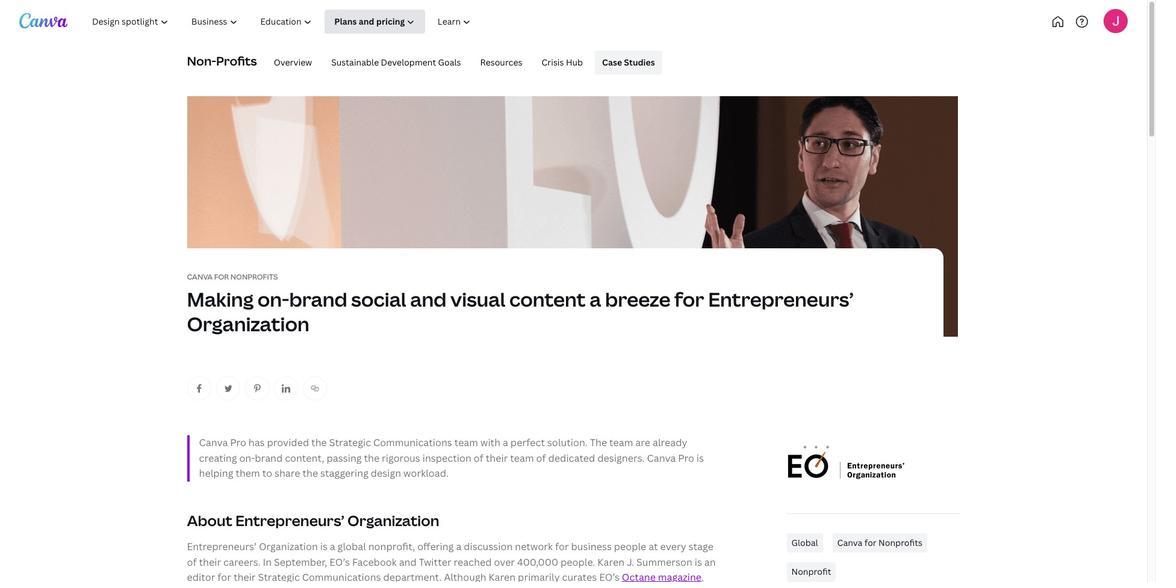Task type: vqa. For each thing, say whether or not it's contained in the screenshot.
on- within Canva Pro has provided the Strategic Communications team with a perfect solution. The team are already creating on-brand content, passing the rigorous inspection of their team of dedicated designers. Canva Pro is helping them to share the staggering design workload.
yes



Task type: describe. For each thing, give the bounding box(es) containing it.
resources
[[480, 56, 522, 68]]

social
[[351, 287, 406, 312]]

twitter
[[419, 556, 451, 569]]

are
[[635, 437, 650, 450]]

1 vertical spatial pro
[[678, 452, 694, 465]]

sustainable development goals
[[331, 56, 461, 68]]

and inside "entrepreneurs' organization is a global nonprofit, offering a discussion network for business people at every stage of their careers. in september, eo's facebook and twitter reached over 400,000 people. karen j. summerson is an editor for their strategic communications department. although karen primarily curates eo's"
[[399, 556, 417, 569]]

the
[[590, 437, 607, 450]]

stage
[[689, 541, 714, 554]]

and inside canva for nonprofits making on-brand social and visual content a breeze for entrepreneurs' organization
[[410, 287, 446, 312]]

1 vertical spatial entrepreneurs'
[[235, 511, 345, 531]]

a inside canva for nonprofits making on-brand social and visual content a breeze for entrepreneurs' organization
[[590, 287, 601, 312]]

discussion
[[464, 541, 513, 554]]

brand inside canva pro has provided the strategic communications team with a perfect solution. the team are already creating on-brand content, passing the rigorous inspection of their team of dedicated designers. canva pro is helping them to share the staggering design workload.
[[255, 452, 283, 465]]

share
[[275, 467, 300, 481]]

passing
[[327, 452, 362, 465]]

design
[[371, 467, 401, 481]]

canva for canva pro has provided the strategic communications team with a perfect solution. the team are already creating on-brand content, passing the rigorous inspection of their team of dedicated designers. canva pro is helping them to share the staggering design workload.
[[199, 437, 228, 450]]

for up people.
[[555, 541, 569, 554]]

of inside "entrepreneurs' organization is a global nonprofit, offering a discussion network for business people at every stage of their careers. in september, eo's facebook and twitter reached over 400,000 people. karen j. summerson is an editor for their strategic communications department. although karen primarily curates eo's"
[[187, 556, 197, 569]]

communications inside canva pro has provided the strategic communications team with a perfect solution. the team are already creating on-brand content, passing the rigorous inspection of their team of dedicated designers. canva pro is helping them to share the staggering design workload.
[[373, 437, 452, 450]]

crisis hub
[[542, 56, 583, 68]]

a left global
[[330, 541, 335, 554]]

goals
[[438, 56, 461, 68]]

1 vertical spatial organization
[[347, 511, 439, 531]]

1 vertical spatial the
[[364, 452, 379, 465]]

in
[[263, 556, 272, 569]]

staggering
[[320, 467, 368, 481]]

editor
[[187, 572, 215, 583]]

1 vertical spatial their
[[199, 556, 221, 569]]

non-
[[187, 53, 216, 69]]

solution.
[[547, 437, 588, 450]]

studies
[[624, 56, 655, 68]]

sustainable
[[331, 56, 379, 68]]

september,
[[274, 556, 327, 569]]

workload.
[[403, 467, 449, 481]]

summerson
[[636, 556, 692, 569]]

is for canva pro has provided the strategic communications team with a perfect solution. the team are already creating on-brand content, passing the rigorous inspection of their team of dedicated designers. canva pro is helping them to share the staggering design workload.
[[697, 452, 704, 465]]

their inside canva pro has provided the strategic communications team with a perfect solution. the team are already creating on-brand content, passing the rigorous inspection of their team of dedicated designers. canva pro is helping them to share the staggering design workload.
[[486, 452, 508, 465]]

organization inside "entrepreneurs' organization is a global nonprofit, offering a discussion network for business people at every stage of their careers. in september, eo's facebook and twitter reached over 400,000 people. karen j. summerson is an editor for their strategic communications department. although karen primarily curates eo's"
[[259, 541, 318, 554]]

canva
[[187, 272, 213, 283]]

careers.
[[223, 556, 261, 569]]

2 horizontal spatial of
[[536, 452, 546, 465]]

them
[[236, 467, 260, 481]]

primarily
[[518, 572, 560, 583]]

to
[[262, 467, 272, 481]]

helping
[[199, 467, 233, 481]]

overview link
[[267, 51, 319, 75]]

1 vertical spatial is
[[320, 541, 328, 554]]

communications inside "entrepreneurs' organization is a global nonprofit, offering a discussion network for business people at every stage of their careers. in september, eo's facebook and twitter reached over 400,000 people. karen j. summerson is an editor for their strategic communications department. although karen primarily curates eo's"
[[302, 572, 381, 583]]

resources link
[[473, 51, 530, 75]]

canva for nonprofits making on-brand social and visual content a breeze for entrepreneurs' organization
[[187, 272, 854, 337]]

a inside canva pro has provided the strategic communications team with a perfect solution. the team are already creating on-brand content, passing the rigorous inspection of their team of dedicated designers. canva pro is helping them to share the staggering design workload.
[[503, 437, 508, 450]]

for down careers.
[[218, 572, 231, 583]]

business
[[571, 541, 612, 554]]

network
[[515, 541, 553, 554]]

nonprofit
[[792, 567, 831, 578]]

for left nonprofits
[[865, 538, 877, 549]]

case studies link
[[595, 51, 662, 75]]

overview
[[274, 56, 312, 68]]

2 vertical spatial their
[[234, 572, 256, 583]]

crisis hub link
[[534, 51, 590, 75]]

global
[[338, 541, 366, 554]]

with
[[480, 437, 500, 450]]

profits
[[216, 53, 257, 69]]

creating
[[199, 452, 237, 465]]

0 horizontal spatial team
[[454, 437, 478, 450]]

nonprofit,
[[368, 541, 415, 554]]

provided
[[267, 437, 309, 450]]

designers.
[[597, 452, 645, 465]]

strategic inside "entrepreneurs' organization is a global nonprofit, offering a discussion network for business people at every stage of their careers. in september, eo's facebook and twitter reached over 400,000 people. karen j. summerson is an editor for their strategic communications department. although karen primarily curates eo's"
[[258, 572, 300, 583]]

people
[[614, 541, 646, 554]]

on- inside canva pro has provided the strategic communications team with a perfect solution. the team are already creating on-brand content, passing the rigorous inspection of their team of dedicated designers. canva pro is helping them to share the staggering design workload.
[[239, 452, 255, 465]]

canva pro has provided the strategic communications team with a perfect solution. the team are already creating on-brand content, passing the rigorous inspection of their team of dedicated designers. canva pro is helping them to share the staggering design workload.
[[199, 437, 704, 481]]

1 horizontal spatial team
[[510, 452, 534, 465]]

entrepreneurs' inside "entrepreneurs' organization is a global nonprofit, offering a discussion network for business people at every stage of their careers. in september, eo's facebook and twitter reached over 400,000 people. karen j. summerson is an editor for their strategic communications department. although karen primarily curates eo's"
[[187, 541, 257, 554]]

canva for canva for nonprofits
[[837, 538, 863, 549]]

curates
[[562, 572, 597, 583]]

2 vertical spatial the
[[303, 467, 318, 481]]



Task type: locate. For each thing, give the bounding box(es) containing it.
offering
[[417, 541, 454, 554]]

is for entrepreneurs' organization is a global nonprofit, offering a discussion network for business people at every stage of their careers. in september, eo's facebook and twitter reached over 400,000 people. karen j. summerson is an editor for their strategic communications department. although karen primarily curates eo's
[[695, 556, 702, 569]]

organization up nonprofit,
[[347, 511, 439, 531]]

department.
[[383, 572, 442, 583]]

global link
[[787, 534, 823, 554]]

0 vertical spatial on-
[[258, 287, 289, 312]]

strategic up passing
[[329, 437, 371, 450]]

case studies
[[602, 56, 655, 68]]

0 vertical spatial is
[[697, 452, 704, 465]]

dedicated
[[548, 452, 595, 465]]

2 vertical spatial canva
[[837, 538, 863, 549]]

on-
[[258, 287, 289, 312], [239, 452, 255, 465]]

0 vertical spatial their
[[486, 452, 508, 465]]

for inside canva for nonprofits making on-brand social and visual content a breeze for entrepreneurs' organization
[[674, 287, 704, 312]]

2 horizontal spatial canva
[[837, 538, 863, 549]]

strategic inside canva pro has provided the strategic communications team with a perfect solution. the team are already creating on-brand content, passing the rigorous inspection of their team of dedicated designers. canva pro is helping them to share the staggering design workload.
[[329, 437, 371, 450]]

0 vertical spatial brand
[[289, 287, 347, 312]]

organization up september,
[[259, 541, 318, 554]]

people.
[[561, 556, 595, 569]]

eo's
[[330, 556, 350, 569], [599, 572, 620, 583]]

canva inside canva for nonprofits link
[[837, 538, 863, 549]]

karen
[[598, 556, 624, 569], [489, 572, 516, 583]]

and up department.
[[399, 556, 417, 569]]

pro left has
[[230, 437, 246, 450]]

facebook
[[352, 556, 397, 569]]

1 horizontal spatial strategic
[[329, 437, 371, 450]]

1 horizontal spatial eo's
[[599, 572, 620, 583]]

0 vertical spatial the
[[311, 437, 327, 450]]

1 horizontal spatial on-
[[258, 287, 289, 312]]

2 vertical spatial organization
[[259, 541, 318, 554]]

2 vertical spatial is
[[695, 556, 702, 569]]

0 vertical spatial canva
[[199, 437, 228, 450]]

rigorous
[[382, 452, 420, 465]]

on- inside canva for nonprofits making on-brand social and visual content a breeze for entrepreneurs' organization
[[258, 287, 289, 312]]

canva down the already
[[647, 452, 676, 465]]

nonprofits
[[230, 272, 278, 283]]

an
[[704, 556, 716, 569]]

0 vertical spatial and
[[410, 287, 446, 312]]

the
[[311, 437, 327, 450], [364, 452, 379, 465], [303, 467, 318, 481]]

0 vertical spatial pro
[[230, 437, 246, 450]]

crisis
[[542, 56, 564, 68]]

top level navigation element
[[82, 10, 522, 34]]

organization inside canva for nonprofits making on-brand social and visual content a breeze for entrepreneurs' organization
[[187, 312, 309, 337]]

0 horizontal spatial their
[[199, 556, 221, 569]]

the down content,
[[303, 467, 318, 481]]

1 vertical spatial eo's
[[599, 572, 620, 583]]

1 vertical spatial canva
[[647, 452, 676, 465]]

strategic
[[329, 437, 371, 450], [258, 572, 300, 583]]

0 horizontal spatial pro
[[230, 437, 246, 450]]

1 vertical spatial strategic
[[258, 572, 300, 583]]

team left with
[[454, 437, 478, 450]]

0 horizontal spatial brand
[[255, 452, 283, 465]]

0 horizontal spatial karen
[[489, 572, 516, 583]]

is inside canva pro has provided the strategic communications team with a perfect solution. the team are already creating on-brand content, passing the rigorous inspection of their team of dedicated designers. canva pro is helping them to share the staggering design workload.
[[697, 452, 704, 465]]

on- down nonprofits
[[258, 287, 289, 312]]

a
[[590, 287, 601, 312], [503, 437, 508, 450], [330, 541, 335, 554], [456, 541, 461, 554]]

canva right global
[[837, 538, 863, 549]]

1 horizontal spatial brand
[[289, 287, 347, 312]]

1 vertical spatial on-
[[239, 452, 255, 465]]

canva up the creating
[[199, 437, 228, 450]]

team up designers.
[[609, 437, 633, 450]]

1 vertical spatial communications
[[302, 572, 381, 583]]

for right breeze
[[674, 287, 704, 312]]

2 horizontal spatial team
[[609, 437, 633, 450]]

karen left j.
[[598, 556, 624, 569]]

0 vertical spatial strategic
[[329, 437, 371, 450]]

team down perfect
[[510, 452, 534, 465]]

1 horizontal spatial pro
[[678, 452, 694, 465]]

on- up them on the left
[[239, 452, 255, 465]]

0 vertical spatial organization
[[187, 312, 309, 337]]

case
[[602, 56, 622, 68]]

0 horizontal spatial canva
[[199, 437, 228, 450]]

brand inside canva for nonprofits making on-brand social and visual content a breeze for entrepreneurs' organization
[[289, 287, 347, 312]]

0 horizontal spatial on-
[[239, 452, 255, 465]]

of
[[474, 452, 483, 465], [536, 452, 546, 465], [187, 556, 197, 569]]

content
[[509, 287, 586, 312]]

visual
[[450, 287, 505, 312]]

hub
[[566, 56, 583, 68]]

their
[[486, 452, 508, 465], [199, 556, 221, 569], [234, 572, 256, 583]]

breeze
[[605, 287, 670, 312]]

content,
[[285, 452, 324, 465]]

0 vertical spatial karen
[[598, 556, 624, 569]]

eo's down global
[[330, 556, 350, 569]]

organization down nonprofits
[[187, 312, 309, 337]]

nonprofit link
[[787, 563, 836, 583]]

a right with
[[503, 437, 508, 450]]

the up content,
[[311, 437, 327, 450]]

entrepreneurs' organization is a global nonprofit, offering a discussion network for business people at every stage of their careers. in september, eo's facebook and twitter reached over 400,000 people. karen j. summerson is an editor for their strategic communications department. although karen primarily curates eo's
[[187, 541, 716, 583]]

1 horizontal spatial of
[[474, 452, 483, 465]]

j.
[[627, 556, 634, 569]]

their up editor
[[199, 556, 221, 569]]

non-profits
[[187, 53, 257, 69]]

of up editor
[[187, 556, 197, 569]]

strategic down in
[[258, 572, 300, 583]]

menu bar
[[262, 51, 662, 75]]

0 vertical spatial communications
[[373, 437, 452, 450]]

a left breeze
[[590, 287, 601, 312]]

communications up rigorous
[[373, 437, 452, 450]]

brand
[[289, 287, 347, 312], [255, 452, 283, 465]]

reached
[[454, 556, 492, 569]]

a up reached
[[456, 541, 461, 554]]

0 vertical spatial eo's
[[330, 556, 350, 569]]

karen down over
[[489, 572, 516, 583]]

and
[[410, 287, 446, 312], [399, 556, 417, 569]]

entrepreneurs' inside canva for nonprofits making on-brand social and visual content a breeze for entrepreneurs' organization
[[708, 287, 854, 312]]

for
[[214, 272, 229, 283]]

canva for nonprofits link
[[832, 534, 927, 554]]

pro
[[230, 437, 246, 450], [678, 452, 694, 465]]

2 horizontal spatial their
[[486, 452, 508, 465]]

1 vertical spatial and
[[399, 556, 417, 569]]

0 horizontal spatial strategic
[[258, 572, 300, 583]]

1 horizontal spatial canva
[[647, 452, 676, 465]]

at
[[649, 541, 658, 554]]

inspection
[[423, 452, 471, 465]]

entrepreneurs'
[[708, 287, 854, 312], [235, 511, 345, 531], [187, 541, 257, 554]]

1 horizontal spatial karen
[[598, 556, 624, 569]]

making
[[187, 287, 254, 312]]

1 horizontal spatial their
[[234, 572, 256, 583]]

is
[[697, 452, 704, 465], [320, 541, 328, 554], [695, 556, 702, 569]]

development
[[381, 56, 436, 68]]

over
[[494, 556, 515, 569]]

0 horizontal spatial eo's
[[330, 556, 350, 569]]

sustainable development goals link
[[324, 51, 468, 75]]

about entrepreneurs' organization
[[187, 511, 439, 531]]

about
[[187, 511, 232, 531]]

nonprofits
[[879, 538, 922, 549]]

global
[[792, 538, 818, 549]]

team
[[454, 437, 478, 450], [609, 437, 633, 450], [510, 452, 534, 465]]

0 horizontal spatial of
[[187, 556, 197, 569]]

perfect
[[511, 437, 545, 450]]

although
[[444, 572, 486, 583]]

menu bar containing overview
[[262, 51, 662, 75]]

canva
[[199, 437, 228, 450], [647, 452, 676, 465], [837, 538, 863, 549]]

every
[[660, 541, 686, 554]]

communications down global
[[302, 572, 381, 583]]

already
[[653, 437, 687, 450]]

1 vertical spatial brand
[[255, 452, 283, 465]]

1 vertical spatial karen
[[489, 572, 516, 583]]

and left visual at the left of page
[[410, 287, 446, 312]]

400,000
[[517, 556, 558, 569]]

eo's right curates
[[599, 572, 620, 583]]

their down with
[[486, 452, 508, 465]]

0 vertical spatial entrepreneurs'
[[708, 287, 854, 312]]

pro down the already
[[678, 452, 694, 465]]

canva for nonprofits
[[837, 538, 922, 549]]

their down careers.
[[234, 572, 256, 583]]

2 vertical spatial entrepreneurs'
[[187, 541, 257, 554]]

has
[[249, 437, 265, 450]]

of down perfect
[[536, 452, 546, 465]]

communications
[[373, 437, 452, 450], [302, 572, 381, 583]]

the up design
[[364, 452, 379, 465]]

of down with
[[474, 452, 483, 465]]



